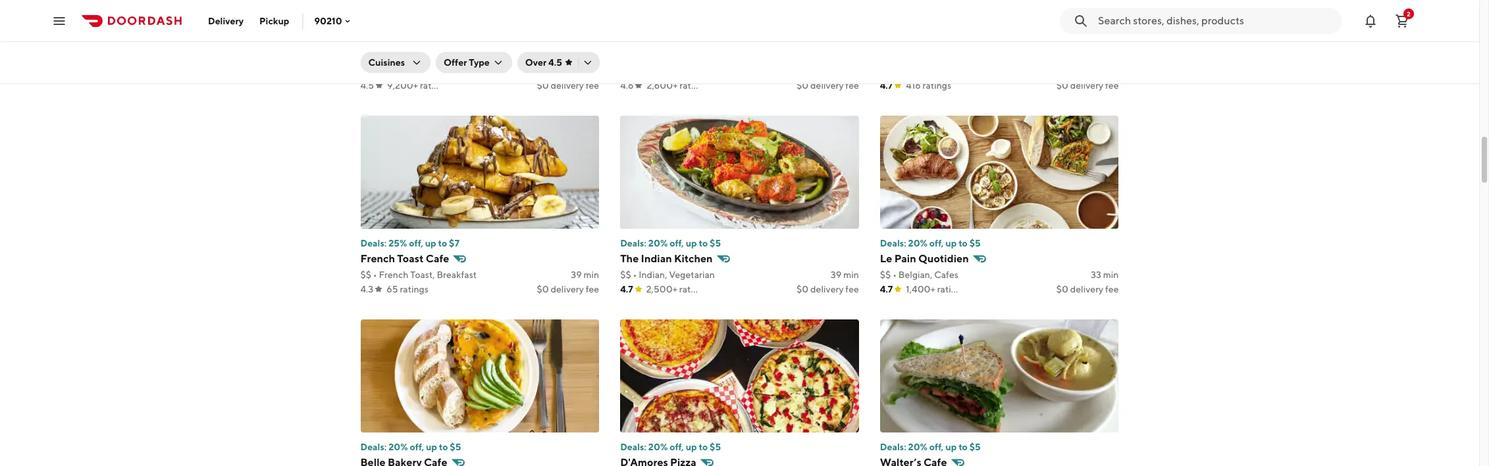 Task type: vqa. For each thing, say whether or not it's contained in the screenshot.


Task type: locate. For each thing, give the bounding box(es) containing it.
delivery
[[551, 80, 584, 91], [810, 80, 844, 91], [1070, 80, 1104, 91], [551, 284, 584, 295], [810, 284, 844, 295], [1070, 284, 1104, 295]]

2,600+ ratings
[[647, 80, 708, 91]]

1 vertical spatial 4.5
[[360, 80, 374, 91]]

0 horizontal spatial deals: 20% off, up to $5 link
[[360, 441, 599, 467]]

french down 25%
[[360, 253, 395, 265]]

1 deals: 20% off, up to $5 link from the left
[[360, 441, 599, 467]]

25%
[[389, 238, 407, 249]]

3 $$ from the left
[[880, 270, 891, 280]]

0 horizontal spatial 4.5
[[360, 80, 374, 91]]

to
[[439, 34, 448, 45], [699, 34, 708, 45], [931, 34, 940, 45], [438, 238, 447, 249], [699, 238, 708, 249], [959, 238, 968, 249], [439, 442, 448, 453], [699, 442, 708, 453], [959, 442, 968, 453]]

2 horizontal spatial deals: 20% off, up to $5 link
[[880, 441, 1119, 467]]

deals:
[[360, 34, 387, 45], [620, 34, 646, 45], [360, 238, 387, 249], [620, 238, 646, 249], [880, 238, 906, 249], [360, 442, 387, 453], [620, 442, 646, 453], [880, 442, 906, 453]]

min left belgian,
[[843, 270, 859, 280]]

• for le pain quotidien
[[893, 270, 897, 280]]

• for french toast cafe
[[373, 270, 377, 280]]

$$
[[360, 270, 371, 280], [620, 270, 631, 280], [880, 270, 891, 280]]

ratings
[[420, 80, 449, 91], [680, 80, 708, 91], [923, 80, 951, 91], [400, 284, 428, 295], [679, 284, 708, 295], [937, 284, 966, 295]]

pickup button
[[252, 10, 297, 31]]

$5
[[450, 34, 461, 45], [710, 34, 721, 45], [941, 34, 953, 45], [710, 238, 721, 249], [970, 238, 981, 249], [450, 442, 461, 453], [710, 442, 721, 453], [970, 442, 981, 453]]

ratings for the indian kitchen
[[679, 284, 708, 295]]

ratings down vegetarian
[[679, 284, 708, 295]]

4.5 down $
[[360, 80, 374, 91]]

$$ • indian, vegetarian
[[620, 270, 715, 280]]

$0 delivery fee for sushistop
[[537, 80, 599, 91]]

ratings down japanese
[[420, 80, 449, 91]]

indian,
[[639, 270, 667, 280]]

delivery for sushistop
[[551, 80, 584, 91]]

• down pain
[[893, 270, 897, 280]]

1 39 min from the left
[[571, 270, 599, 280]]

breakfast
[[437, 270, 477, 280]]

0 horizontal spatial 39 min
[[571, 270, 599, 280]]

$0 delivery fee for french toast cafe
[[537, 284, 599, 295]]

offer
[[444, 57, 467, 68]]

up
[[426, 34, 437, 45], [686, 34, 697, 45], [917, 34, 929, 45], [425, 238, 436, 249], [686, 238, 697, 249], [946, 238, 957, 249], [426, 442, 437, 453], [686, 442, 697, 453], [946, 442, 957, 453]]

$0 delivery fee for le pain quotidien
[[1056, 284, 1119, 295]]

$0
[[537, 80, 549, 91], [797, 80, 809, 91], [1056, 80, 1068, 91], [537, 284, 549, 295], [797, 284, 809, 295], [1056, 284, 1068, 295]]

off,
[[410, 34, 424, 45], [670, 34, 684, 45], [901, 34, 916, 45], [409, 238, 423, 249], [670, 238, 684, 249], [929, 238, 944, 249], [410, 442, 424, 453], [670, 442, 684, 453], [929, 442, 944, 453]]

9,200+
[[387, 80, 418, 91]]

french
[[360, 253, 395, 265], [379, 270, 408, 280]]

french toast cafe
[[360, 253, 449, 265]]

the
[[620, 253, 639, 265]]

4.7 down the le
[[880, 284, 893, 295]]

cafes
[[934, 270, 958, 280]]

2,500+ ratings
[[646, 284, 708, 295]]

4.6
[[620, 80, 634, 91]]

2 39 min from the left
[[831, 270, 859, 280]]

2 horizontal spatial $$
[[880, 270, 891, 280]]

delivery button
[[200, 10, 252, 31]]

• down 'the'
[[633, 270, 637, 280]]

1 horizontal spatial $$
[[620, 270, 631, 280]]

ratings down 'cafes'
[[937, 284, 966, 295]]

4.7 down 'the'
[[620, 284, 633, 295]]

cuisines
[[368, 57, 405, 68]]

$$ down the le
[[880, 270, 891, 280]]

39
[[571, 270, 582, 280], [831, 270, 842, 280]]

2 button
[[1389, 8, 1415, 34]]

kitchen
[[674, 253, 713, 265]]

20%
[[389, 34, 408, 45], [648, 34, 668, 45], [880, 34, 899, 45], [648, 238, 668, 249], [908, 238, 928, 249], [389, 442, 408, 453], [648, 442, 668, 453], [908, 442, 928, 453]]

delivery for le pain quotidien
[[1070, 284, 1104, 295]]

33 min
[[1091, 270, 1119, 280]]

39 min for french toast cafe
[[571, 270, 599, 280]]

min for cafe
[[584, 270, 599, 280]]

$$ down 'the'
[[620, 270, 631, 280]]

2 39 from the left
[[831, 270, 842, 280]]

0 vertical spatial 4.5
[[548, 57, 562, 68]]

4.7 for the indian kitchen
[[620, 284, 633, 295]]

vegetarian
[[669, 270, 715, 280]]

$$ • french toast, breakfast
[[360, 270, 477, 280]]

3 items, open order cart image
[[1394, 13, 1410, 29]]

•
[[368, 66, 372, 76], [373, 270, 377, 280], [633, 270, 637, 280], [893, 270, 897, 280]]

39 min
[[571, 270, 599, 280], [831, 270, 859, 280]]

4.7 for le pain quotidien
[[880, 284, 893, 295]]

1 horizontal spatial 39
[[831, 270, 842, 280]]

deals: 20% off, up to $5
[[360, 34, 461, 45], [620, 34, 721, 45], [620, 238, 721, 249], [880, 238, 981, 249], [360, 442, 461, 453], [620, 442, 721, 453], [880, 442, 981, 453]]

ratings for french toast cafe
[[400, 284, 428, 295]]

90210 button
[[314, 15, 353, 26]]

1 vertical spatial french
[[379, 270, 408, 280]]

1 horizontal spatial 4.5
[[548, 57, 562, 68]]

delivery for french toast cafe
[[551, 284, 584, 295]]

over
[[525, 57, 547, 68]]

$0 delivery fee
[[537, 80, 599, 91], [797, 80, 859, 91], [1056, 80, 1119, 91], [537, 284, 599, 295], [797, 284, 859, 295], [1056, 284, 1119, 295]]

1 horizontal spatial deals: 20% off, up to $5 link
[[620, 441, 859, 467]]

quotidien
[[918, 253, 969, 265]]

fee for the indian kitchen
[[846, 284, 859, 295]]

offer type button
[[436, 52, 512, 73]]

ratings for le pain quotidien
[[937, 284, 966, 295]]

$ • pickup, japanese
[[360, 66, 446, 76]]

over 4.5
[[525, 57, 562, 68]]

1 39 from the left
[[571, 270, 582, 280]]

4.7 left 416
[[880, 80, 893, 91]]

0 horizontal spatial 39
[[571, 270, 582, 280]]

416
[[906, 80, 921, 91]]

min left indian,
[[584, 270, 599, 280]]

90210
[[314, 15, 342, 26]]

4.7
[[880, 80, 893, 91], [620, 284, 633, 295], [880, 284, 893, 295]]

french up 65
[[379, 270, 408, 280]]

sushistop
[[360, 49, 410, 61]]

2 $$ from the left
[[620, 270, 631, 280]]

4.5
[[548, 57, 562, 68], [360, 80, 374, 91]]

$0 delivery fee for the indian kitchen
[[797, 284, 859, 295]]

le
[[880, 253, 892, 265]]

• up "4.3"
[[373, 270, 377, 280]]

• right $
[[368, 66, 372, 76]]

indian
[[641, 253, 672, 265]]

9,200+ ratings
[[387, 80, 449, 91]]

japanese
[[407, 66, 446, 76]]

2 deals: 20% off, up to $5 link from the left
[[620, 441, 859, 467]]

min right 41
[[584, 66, 599, 76]]

33
[[1091, 270, 1101, 280]]

notification bell image
[[1363, 13, 1379, 29]]

41
[[573, 66, 582, 76]]

1 horizontal spatial 39 min
[[831, 270, 859, 280]]

min right the 33
[[1103, 270, 1119, 280]]

deals: 20% off, up to $5 link
[[360, 441, 599, 467], [620, 441, 859, 467], [880, 441, 1119, 467]]

3 deals: 20% off, up to $5 link from the left
[[880, 441, 1119, 467]]

$$ for the
[[620, 270, 631, 280]]

min
[[584, 66, 599, 76], [584, 270, 599, 280], [843, 270, 859, 280], [1103, 270, 1119, 280]]

0 horizontal spatial $$
[[360, 270, 371, 280]]

min for quotidien
[[1103, 270, 1119, 280]]

1 $$ from the left
[[360, 270, 371, 280]]

$$ up "4.3"
[[360, 270, 371, 280]]

toast
[[397, 253, 424, 265]]

fee
[[586, 80, 599, 91], [846, 80, 859, 91], [1105, 80, 1119, 91], [586, 284, 599, 295], [846, 284, 859, 295], [1105, 284, 1119, 295]]

ratings down $$ • french toast, breakfast
[[400, 284, 428, 295]]

4.5 right over
[[548, 57, 562, 68]]



Task type: describe. For each thing, give the bounding box(es) containing it.
$$ for le
[[880, 270, 891, 280]]

deals: 25% off, up to $7
[[360, 238, 460, 249]]

41 min
[[573, 66, 599, 76]]

• for the indian kitchen
[[633, 270, 637, 280]]

• for sushistop
[[368, 66, 372, 76]]

2,600+
[[647, 80, 678, 91]]

belgian,
[[898, 270, 932, 280]]

39 min for the indian kitchen
[[831, 270, 859, 280]]

4.5 inside 'button'
[[548, 57, 562, 68]]

delivery for the indian kitchen
[[810, 284, 844, 295]]

ratings for sushistop
[[420, 80, 449, 91]]

$0 for le pain quotidien
[[1056, 284, 1068, 295]]

pain
[[894, 253, 916, 265]]

39 for cafe
[[571, 270, 582, 280]]

65 ratings
[[387, 284, 428, 295]]

toast,
[[410, 270, 435, 280]]

delivery
[[208, 15, 244, 26]]

416 ratings
[[906, 80, 951, 91]]

20% off, up to $5
[[880, 34, 953, 45]]

the indian kitchen
[[620, 253, 713, 265]]

2,500+
[[646, 284, 677, 295]]

$0 for sushistop
[[537, 80, 549, 91]]

over 4.5 button
[[517, 52, 600, 73]]

fee for sushistop
[[586, 80, 599, 91]]

ratings right 2,600+
[[680, 80, 708, 91]]

type
[[469, 57, 490, 68]]

pickup,
[[373, 66, 405, 76]]

min for kitchen
[[843, 270, 859, 280]]

$$ for french
[[360, 270, 371, 280]]

4.3
[[360, 284, 373, 295]]

pickup
[[259, 15, 289, 26]]

cafe
[[426, 253, 449, 265]]

cuisines button
[[360, 52, 430, 73]]

39 for kitchen
[[831, 270, 842, 280]]

1,400+
[[906, 284, 935, 295]]

1,400+ ratings
[[906, 284, 966, 295]]

$0 for the indian kitchen
[[797, 284, 809, 295]]

open menu image
[[51, 13, 67, 29]]

Store search: begin typing to search for stores available on DoorDash text field
[[1098, 13, 1334, 28]]

ratings right 416
[[923, 80, 951, 91]]

$7
[[449, 238, 460, 249]]

le pain quotidien
[[880, 253, 969, 265]]

offer type
[[444, 57, 490, 68]]

0 vertical spatial french
[[360, 253, 395, 265]]

$0 for french toast cafe
[[537, 284, 549, 295]]

fee for le pain quotidien
[[1105, 284, 1119, 295]]

fee for french toast cafe
[[586, 284, 599, 295]]

$$ • belgian, cafes
[[880, 270, 958, 280]]

2
[[1407, 10, 1411, 17]]

$
[[360, 66, 366, 76]]

65
[[387, 284, 398, 295]]



